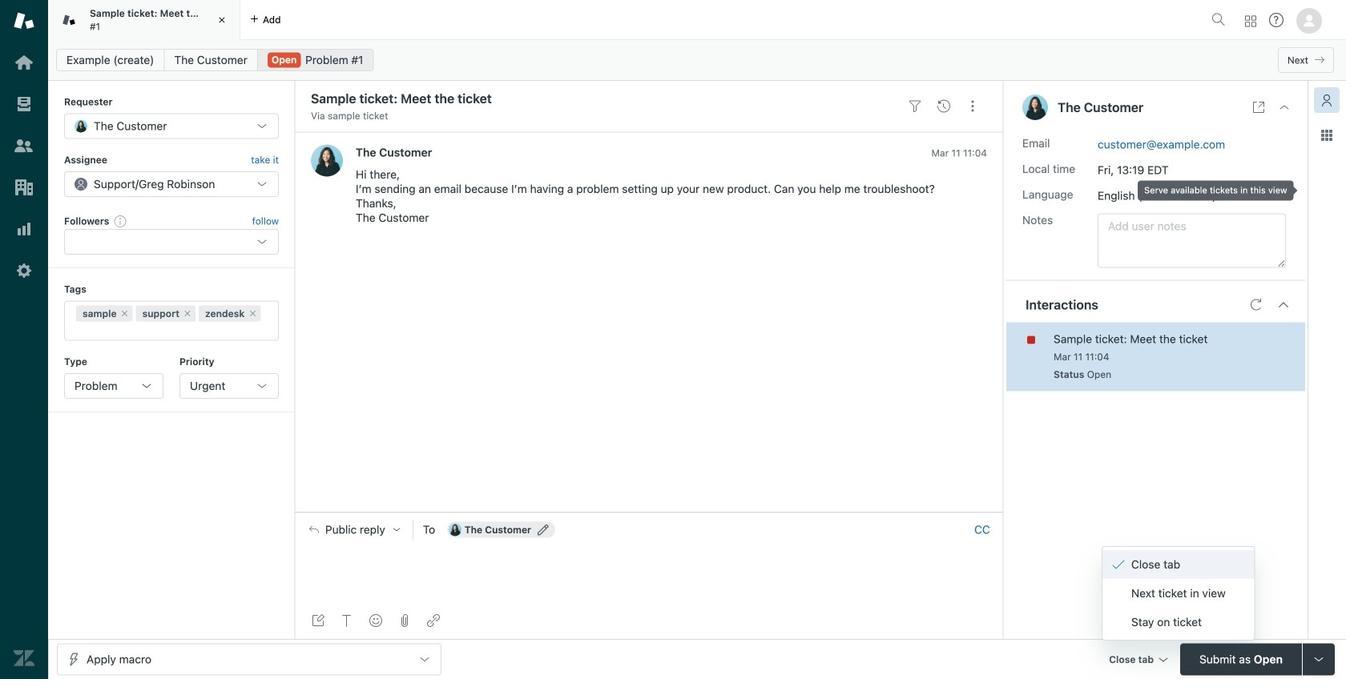 Task type: describe. For each thing, give the bounding box(es) containing it.
apps image
[[1321, 129, 1334, 142]]

main element
[[0, 0, 48, 680]]

views image
[[14, 94, 34, 115]]

remove image
[[248, 309, 258, 319]]

add attachment image
[[398, 615, 411, 628]]

displays possible ticket submission types image
[[1313, 654, 1326, 666]]

get help image
[[1270, 13, 1284, 27]]

draft mode image
[[312, 615, 325, 628]]

customers image
[[14, 135, 34, 156]]

insert emojis image
[[370, 615, 382, 628]]

add link (cmd k) image
[[427, 615, 440, 628]]

admin image
[[14, 261, 34, 281]]

get started image
[[14, 52, 34, 73]]

events image
[[938, 100, 951, 113]]

avatar image
[[311, 145, 343, 177]]

ticket actions image
[[967, 100, 979, 113]]

1 remove image from the left
[[120, 309, 130, 319]]

info on adding followers image
[[114, 215, 127, 228]]

Mar 11 11:04 text field
[[932, 147, 988, 159]]

secondary element
[[48, 44, 1347, 76]]



Task type: locate. For each thing, give the bounding box(es) containing it.
filter image
[[909, 100, 922, 113]]

format text image
[[341, 615, 353, 628]]

close image
[[1278, 101, 1291, 114]]

customer context image
[[1321, 94, 1334, 107]]

1 horizontal spatial remove image
[[183, 309, 192, 319]]

view more details image
[[1253, 101, 1266, 114]]

Mar 11 11:04 text field
[[1054, 352, 1110, 363]]

edit user image
[[538, 525, 549, 536]]

zendesk products image
[[1246, 16, 1257, 27]]

Add user notes text field
[[1098, 214, 1286, 268]]

tabs tab list
[[48, 0, 1206, 40]]

customer@example.com image
[[449, 524, 462, 537]]

Subject field
[[308, 89, 898, 108]]

0 horizontal spatial remove image
[[120, 309, 130, 319]]

2 remove image from the left
[[183, 309, 192, 319]]

zendesk image
[[14, 648, 34, 669]]

hide composer image
[[643, 506, 656, 519]]

menu
[[1102, 547, 1256, 641]]

zendesk support image
[[14, 10, 34, 31]]

organizations image
[[14, 177, 34, 198]]

user image
[[1023, 95, 1048, 120]]

tab
[[48, 0, 240, 40]]

close image
[[214, 12, 230, 28]]

reporting image
[[14, 219, 34, 240]]

remove image
[[120, 309, 130, 319], [183, 309, 192, 319]]



Task type: vqa. For each thing, say whether or not it's contained in the screenshot.
tab list
no



